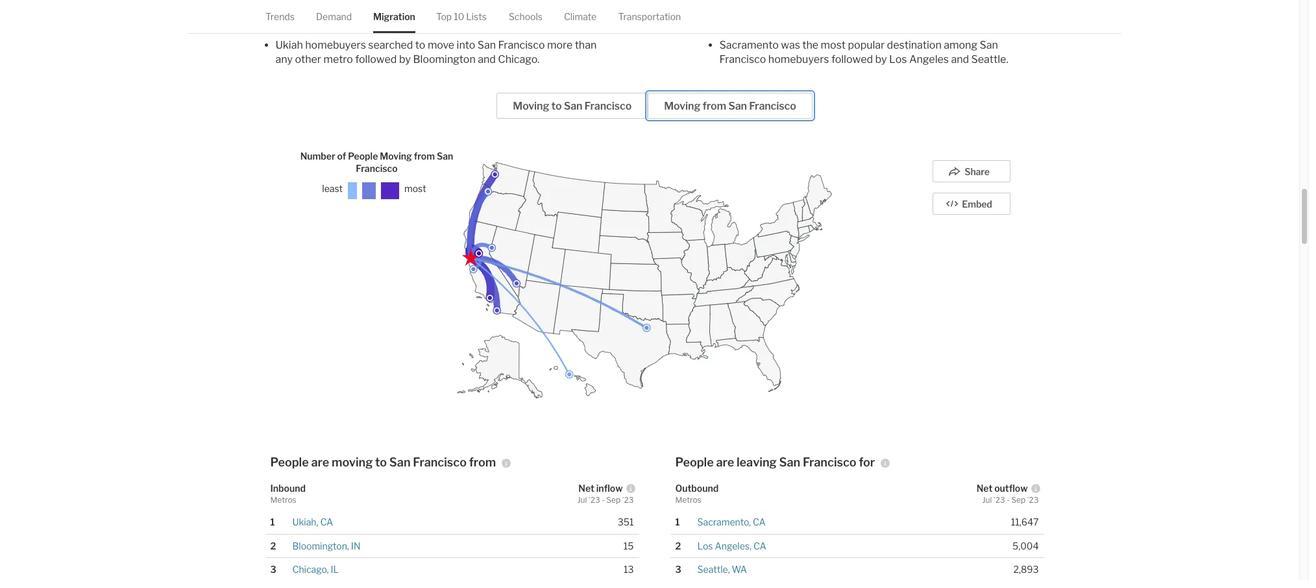 Task type: vqa. For each thing, say whether or not it's contained in the screenshot.
Climate
yes



Task type: locate. For each thing, give the bounding box(es) containing it.
1 2 from the left
[[270, 541, 276, 552]]

to down 'more'
[[552, 100, 562, 112]]

0 horizontal spatial metros
[[270, 495, 297, 505]]

to right moving
[[375, 456, 387, 469]]

0 horizontal spatial by
[[399, 53, 411, 65]]

0 horizontal spatial moving
[[380, 150, 412, 162]]

number of people moving from san francisco
[[300, 150, 453, 174]]

jul '23 - sep '23 for people are leaving san francisco for
[[983, 495, 1039, 505]]

2 3 from the left
[[676, 564, 682, 575]]

1 horizontal spatial followed
[[832, 53, 873, 65]]

people for people are moving to san francisco from
[[270, 456, 309, 469]]

sacramento was the most popular destination among
[[720, 39, 980, 51]]

moving for moving from
[[664, 100, 701, 112]]

most down number of people moving from san francisco
[[405, 183, 426, 194]]

2 2 from the left
[[676, 541, 681, 552]]

ca
[[320, 517, 333, 528], [753, 517, 766, 528], [754, 541, 767, 552]]

seattle, wa link
[[698, 564, 747, 575]]

net inflow
[[579, 483, 623, 494]]

jul '23 - sep '23 down outflow
[[983, 495, 1039, 505]]

2 by from the left
[[876, 53, 887, 65]]

by down ukiah homebuyers searched to move into san francisco
[[399, 53, 411, 65]]

1 vertical spatial san francisco
[[720, 39, 999, 65]]

sep down outflow
[[1012, 495, 1026, 505]]

bloomington, in
[[293, 541, 361, 552]]

2 - from the left
[[1007, 495, 1010, 505]]

5,004
[[1013, 541, 1039, 552]]

net for people are moving to san francisco from
[[579, 483, 595, 494]]

2 right 15
[[676, 541, 681, 552]]

from inside number of people moving from san francisco
[[414, 150, 435, 162]]

san inside number of people moving from san francisco
[[437, 150, 453, 162]]

by
[[399, 53, 411, 65], [876, 53, 887, 65]]

2 horizontal spatial moving
[[664, 100, 701, 112]]

0 horizontal spatial .
[[538, 53, 540, 65]]

1 horizontal spatial net
[[977, 483, 993, 494]]

0 horizontal spatial 2
[[270, 541, 276, 552]]

1 horizontal spatial to
[[415, 39, 426, 51]]

people
[[348, 150, 378, 162], [270, 456, 309, 469], [676, 456, 714, 469]]

1 vertical spatial to
[[552, 100, 562, 112]]

seattle
[[972, 53, 1007, 65]]

metro
[[324, 53, 353, 65]]

1 horizontal spatial people
[[348, 150, 378, 162]]

are left leaving
[[717, 456, 735, 469]]

ukiah, ca
[[293, 517, 333, 528]]

more
[[547, 39, 573, 51]]

'23 up '11,647'
[[1028, 495, 1039, 505]]

2 are from the left
[[717, 456, 735, 469]]

metros for people are moving to san francisco from
[[270, 495, 297, 505]]

1 horizontal spatial san francisco
[[720, 39, 999, 65]]

0 horizontal spatial people
[[270, 456, 309, 469]]

are for leaving
[[717, 456, 735, 469]]

1 left ukiah, at the bottom of page
[[270, 517, 275, 528]]

most right the
[[821, 39, 846, 51]]

chicago
[[498, 53, 538, 65]]

ca right sacramento,
[[753, 517, 766, 528]]

homebuyers down was
[[769, 53, 829, 65]]

los down the destination
[[890, 53, 907, 65]]

to left move
[[415, 39, 426, 51]]

metros for people are leaving san francisco for
[[676, 495, 702, 505]]

- down net inflow
[[602, 495, 605, 505]]

by down popular
[[876, 53, 887, 65]]

il
[[331, 564, 339, 575]]

1 are from the left
[[311, 456, 329, 469]]

1 3 from the left
[[270, 564, 276, 575]]

1 down outbound
[[676, 517, 680, 528]]

3 left seattle,
[[676, 564, 682, 575]]

followed down sacramento was the most popular destination among
[[832, 53, 873, 65]]

2 horizontal spatial people
[[676, 456, 714, 469]]

are left moving
[[311, 456, 329, 469]]

metros.
[[389, 14, 426, 26]]

most
[[821, 39, 846, 51], [405, 183, 426, 194]]

chicago, il link
[[293, 564, 339, 575]]

2
[[270, 541, 276, 552], [676, 541, 681, 552]]

0 horizontal spatial jul
[[578, 495, 587, 505]]

net
[[579, 483, 595, 494], [977, 483, 993, 494]]

2 net from the left
[[977, 483, 993, 494]]

'23 down net inflow
[[589, 495, 600, 505]]

to for from
[[375, 456, 387, 469]]

moving
[[513, 100, 550, 112], [664, 100, 701, 112], [380, 150, 412, 162]]

any
[[276, 53, 293, 65]]

1 horizontal spatial jul '23 - sep '23
[[983, 495, 1039, 505]]

10
[[454, 11, 464, 22]]

'23 down the 'inflow'
[[623, 495, 634, 505]]

1 followed from the left
[[355, 53, 397, 65]]

1 horizontal spatial 2
[[676, 541, 681, 552]]

0 horizontal spatial sep
[[607, 495, 621, 505]]

people up 'inbound'
[[270, 456, 309, 469]]

-
[[602, 495, 605, 505], [1007, 495, 1010, 505]]

los
[[890, 53, 907, 65], [698, 541, 713, 552]]

0 vertical spatial to
[[415, 39, 426, 51]]

2 jul '23 - sep '23 from the left
[[983, 495, 1039, 505]]

sep down the 'inflow'
[[607, 495, 621, 505]]

0 horizontal spatial jul '23 - sep '23
[[578, 495, 634, 505]]

los up seattle,
[[698, 541, 713, 552]]

1 horizontal spatial and
[[952, 53, 970, 65]]

and left chicago
[[478, 53, 496, 65]]

and down among
[[952, 53, 970, 65]]

0 horizontal spatial to
[[375, 456, 387, 469]]

metros
[[270, 495, 297, 505], [676, 495, 702, 505]]

sacramento,
[[698, 517, 751, 528]]

0 horizontal spatial most
[[405, 183, 426, 194]]

people right of
[[348, 150, 378, 162]]

moving for moving to
[[513, 100, 550, 112]]

sacramento, ca
[[698, 517, 766, 528]]

net left the 'inflow'
[[579, 483, 595, 494]]

ca for leaving
[[753, 517, 766, 528]]

net outflow
[[977, 483, 1028, 494]]

1 horizontal spatial homebuyers
[[769, 53, 829, 65]]

3 '23 from the left
[[994, 495, 1006, 505]]

1 jul from the left
[[578, 495, 587, 505]]

1 horizontal spatial most
[[821, 39, 846, 51]]

1 horizontal spatial metros
[[676, 495, 702, 505]]

followed
[[355, 53, 397, 65], [832, 53, 873, 65]]

1 by from the left
[[399, 53, 411, 65]]

1 and from the left
[[478, 53, 496, 65]]

1 net from the left
[[579, 483, 595, 494]]

1 horizontal spatial jul
[[983, 495, 992, 505]]

by inside more than any other metro followed by
[[399, 53, 411, 65]]

people up outbound
[[676, 456, 714, 469]]

0 horizontal spatial 3
[[270, 564, 276, 575]]

1 '23 from the left
[[589, 495, 600, 505]]

0 horizontal spatial and
[[478, 53, 496, 65]]

- down outflow
[[1007, 495, 1010, 505]]

1 horizontal spatial by
[[876, 53, 887, 65]]

homebuyers up the metro
[[305, 39, 366, 51]]

jul '23 - sep '23
[[578, 495, 634, 505], [983, 495, 1039, 505]]

'23 down net outflow
[[994, 495, 1006, 505]]

to for san
[[415, 39, 426, 51]]

0 horizontal spatial homebuyers
[[305, 39, 366, 51]]

2 metros from the left
[[676, 495, 702, 505]]

more than any other metro followed by
[[276, 39, 597, 65]]

ca right ukiah, at the bottom of page
[[320, 517, 333, 528]]

13
[[624, 564, 634, 575]]

san francisco
[[276, 0, 587, 26], [720, 39, 999, 65]]

1 horizontal spatial .
[[1007, 53, 1009, 65]]

and
[[478, 53, 496, 65], [952, 53, 970, 65]]

0 vertical spatial los
[[890, 53, 907, 65]]

angeles
[[910, 53, 949, 65]]

0 vertical spatial most
[[821, 39, 846, 51]]

from
[[325, 14, 348, 26], [703, 100, 727, 112], [414, 150, 435, 162], [469, 456, 496, 469]]

inbound
[[270, 483, 306, 494]]

jul '23 - sep '23 down the 'inflow'
[[578, 495, 634, 505]]

1 for people are moving to san francisco from
[[270, 517, 275, 528]]

2 for people are leaving san francisco for
[[676, 541, 681, 552]]

sacramento, ca link
[[698, 517, 766, 528]]

1 - from the left
[[602, 495, 605, 505]]

net left outflow
[[977, 483, 993, 494]]

the
[[803, 39, 819, 51]]

homebuyers
[[305, 39, 366, 51], [769, 53, 829, 65]]

'23
[[589, 495, 600, 505], [623, 495, 634, 505], [994, 495, 1006, 505], [1028, 495, 1039, 505]]

1 1 from the left
[[270, 517, 275, 528]]

1 sep from the left
[[607, 495, 621, 505]]

jul
[[578, 495, 587, 505], [983, 495, 992, 505]]

1 . from the left
[[538, 53, 540, 65]]

3 for people are leaving san francisco for
[[676, 564, 682, 575]]

followed down searched
[[355, 53, 397, 65]]

san
[[568, 0, 587, 12], [478, 39, 496, 51], [980, 39, 999, 51], [564, 100, 583, 112], [729, 100, 747, 112], [437, 150, 453, 162], [390, 456, 411, 469], [780, 456, 801, 469]]

1 metros from the left
[[270, 495, 297, 505]]

0 vertical spatial san francisco
[[276, 0, 587, 26]]

seattle, wa
[[698, 564, 747, 575]]

.
[[538, 53, 540, 65], [1007, 53, 1009, 65]]

transportation
[[618, 11, 681, 22]]

1 horizontal spatial -
[[1007, 495, 1010, 505]]

people are moving to san francisco from
[[270, 456, 496, 469]]

0 horizontal spatial los
[[698, 541, 713, 552]]

climate link
[[564, 0, 597, 33]]

0 horizontal spatial followed
[[355, 53, 397, 65]]

people for people are leaving san francisco for
[[676, 456, 714, 469]]

2 jul from the left
[[983, 495, 992, 505]]

jul down net inflow
[[578, 495, 587, 505]]

jul down net outflow
[[983, 495, 992, 505]]

1 horizontal spatial 1
[[676, 517, 680, 528]]

3
[[270, 564, 276, 575], [676, 564, 682, 575]]

2 1 from the left
[[676, 517, 680, 528]]

inflow
[[597, 483, 623, 494]]

of
[[337, 150, 346, 162]]

was
[[781, 39, 801, 51]]

1 vertical spatial most
[[405, 183, 426, 194]]

0 horizontal spatial are
[[311, 456, 329, 469]]

0 horizontal spatial -
[[602, 495, 605, 505]]

moving to san francisco
[[513, 100, 632, 112]]

2 vertical spatial to
[[375, 456, 387, 469]]

1 vertical spatial los
[[698, 541, 713, 552]]

1 horizontal spatial sep
[[1012, 495, 1026, 505]]

metros down outbound
[[676, 495, 702, 505]]

francisco inside number of people moving from san francisco
[[356, 163, 398, 174]]

for
[[859, 456, 875, 469]]

1 horizontal spatial moving
[[513, 100, 550, 112]]

3 left chicago,
[[270, 564, 276, 575]]

1 horizontal spatial are
[[717, 456, 735, 469]]

bloomington
[[413, 53, 476, 65]]

0 horizontal spatial net
[[579, 483, 595, 494]]

bloomington, in link
[[293, 541, 361, 552]]

2 horizontal spatial to
[[552, 100, 562, 112]]

1 for people are leaving san francisco for
[[676, 517, 680, 528]]

are
[[311, 456, 329, 469], [717, 456, 735, 469]]

searched
[[368, 39, 413, 51]]

1 horizontal spatial 3
[[676, 564, 682, 575]]

top
[[436, 11, 452, 22]]

1 jul '23 - sep '23 from the left
[[578, 495, 634, 505]]

2 sep from the left
[[1012, 495, 1026, 505]]

0 horizontal spatial 1
[[270, 517, 275, 528]]

2 left bloomington,
[[270, 541, 276, 552]]

1
[[270, 517, 275, 528], [676, 517, 680, 528]]

2 . from the left
[[1007, 53, 1009, 65]]

metros down 'inbound'
[[270, 495, 297, 505]]

climate
[[564, 11, 597, 22]]



Task type: describe. For each thing, give the bounding box(es) containing it.
in
[[351, 541, 361, 552]]

share button
[[933, 160, 1011, 182]]

share
[[965, 166, 990, 177]]

bloomington and chicago .
[[413, 53, 540, 65]]

from outside metros.
[[322, 14, 426, 26]]

sep for people are leaving san francisco for
[[1012, 495, 1026, 505]]

2 for people are moving to san francisco from
[[270, 541, 276, 552]]

2 followed from the left
[[832, 53, 873, 65]]

ca right angeles,
[[754, 541, 767, 552]]

3 for people are moving to san francisco from
[[270, 564, 276, 575]]

351
[[618, 517, 634, 528]]

4 '23 from the left
[[1028, 495, 1039, 505]]

among
[[944, 39, 978, 51]]

1 horizontal spatial los
[[890, 53, 907, 65]]

- for people are leaving san francisco for
[[1007, 495, 1010, 505]]

transportation link
[[618, 0, 681, 33]]

destination
[[887, 39, 942, 51]]

least
[[322, 183, 343, 194]]

0 vertical spatial homebuyers
[[305, 39, 366, 51]]

embed
[[962, 199, 993, 210]]

migration link
[[373, 0, 415, 33]]

- for people are moving to san francisco from
[[602, 495, 605, 505]]

ca for moving
[[320, 517, 333, 528]]

angeles,
[[715, 541, 752, 552]]

schools link
[[509, 0, 542, 33]]

moving
[[332, 456, 373, 469]]

jul '23 - sep '23 for people are moving to san francisco from
[[578, 495, 634, 505]]

15
[[624, 541, 634, 552]]

move
[[428, 39, 455, 51]]

2 and from the left
[[952, 53, 970, 65]]

outflow
[[995, 483, 1028, 494]]

homebuyers followed by los angeles and seattle .
[[766, 53, 1009, 65]]

moving inside number of people moving from san francisco
[[380, 150, 412, 162]]

1 vertical spatial homebuyers
[[769, 53, 829, 65]]

0 horizontal spatial san francisco
[[276, 0, 587, 26]]

sacramento
[[720, 39, 779, 51]]

demand link
[[316, 0, 352, 33]]

jul for people are moving to san francisco from
[[578, 495, 587, 505]]

people are leaving san francisco for
[[676, 456, 875, 469]]

ukiah, ca link
[[293, 517, 333, 528]]

popular
[[848, 39, 885, 51]]

are for moving
[[311, 456, 329, 469]]

trends
[[265, 11, 294, 22]]

top 10 lists link
[[436, 0, 487, 33]]

followed inside more than any other metro followed by
[[355, 53, 397, 65]]

2,893
[[1014, 564, 1039, 575]]

trends link
[[265, 0, 294, 33]]

net for people are leaving san francisco for
[[977, 483, 993, 494]]

chicago,
[[293, 564, 329, 575]]

outbound
[[676, 483, 719, 494]]

ukiah,
[[293, 517, 319, 528]]

seattle,
[[698, 564, 730, 575]]

demand
[[316, 11, 352, 22]]

migration
[[373, 11, 415, 22]]

embed button
[[933, 193, 1011, 215]]

chicago, il
[[293, 564, 339, 575]]

number
[[300, 150, 336, 162]]

leaving
[[737, 456, 777, 469]]

2 '23 from the left
[[623, 495, 634, 505]]

bloomington,
[[293, 541, 349, 552]]

moving from san francisco
[[664, 100, 797, 112]]

los angeles, ca
[[698, 541, 767, 552]]

lists
[[466, 11, 487, 22]]

other
[[295, 53, 321, 65]]

ukiah homebuyers searched to move into san francisco
[[276, 39, 545, 51]]

sep for people are moving to san francisco from
[[607, 495, 621, 505]]

outside
[[350, 14, 387, 26]]

ukiah
[[276, 39, 303, 51]]

top 10 lists
[[436, 11, 487, 22]]

people inside number of people moving from san francisco
[[348, 150, 378, 162]]

wa
[[732, 564, 747, 575]]

schools
[[509, 11, 542, 22]]

into
[[457, 39, 476, 51]]

than
[[575, 39, 597, 51]]

los angeles, ca link
[[698, 541, 767, 552]]

11,647
[[1011, 517, 1039, 528]]

jul for people are leaving san francisco for
[[983, 495, 992, 505]]



